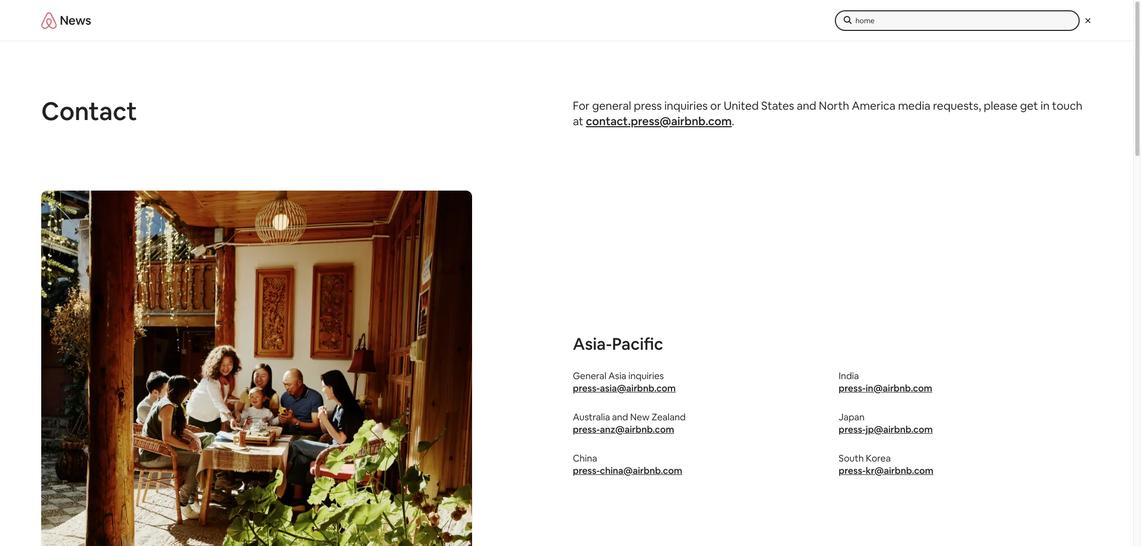 Task type: describe. For each thing, give the bounding box(es) containing it.
for
[[573, 98, 590, 113]]

at
[[573, 114, 584, 128]]

asia@airbnb.com
[[600, 382, 676, 394]]

contact.press@airbnb.com link
[[586, 114, 732, 128]]

inquiries inside the general asia inquiries press-asia@airbnb.com
[[628, 370, 664, 382]]

states
[[761, 98, 794, 113]]

india press-in@airbnb.com
[[839, 370, 933, 394]]

india
[[839, 370, 859, 382]]

for general press inquiries or united states and north america media requests, please get in touch at
[[573, 98, 1083, 128]]

kr@airbnb.com
[[866, 465, 934, 477]]

and inside the australia and new zealand press-anz@airbnb.com
[[612, 411, 628, 423]]

press- inside china press-china@airbnb.com
[[573, 465, 600, 477]]

press- inside india press-in@airbnb.com
[[839, 382, 866, 394]]

anz@airbnb.com
[[600, 424, 674, 435]]

asia-pacific
[[573, 333, 663, 355]]

japan press-jp@airbnb.com
[[839, 411, 933, 435]]

zealand
[[652, 411, 686, 423]]

press-kr@airbnb.com link
[[839, 465, 934, 477]]

and inside for general press inquiries or united states and north america media requests, please get in touch at
[[797, 98, 817, 113]]

general
[[573, 370, 607, 382]]

australia
[[573, 411, 610, 423]]

pacific
[[612, 333, 663, 355]]

general asia inquiries press-asia@airbnb.com
[[573, 370, 676, 394]]

press-in@airbnb.com link
[[839, 382, 933, 394]]

united
[[724, 98, 759, 113]]

china press-china@airbnb.com
[[573, 452, 682, 477]]

south korea press-kr@airbnb.com
[[839, 452, 934, 477]]

contact.press@airbnb.com
[[586, 114, 732, 128]]

press
[[634, 98, 662, 113]]

get
[[1020, 98, 1038, 113]]

china
[[573, 452, 597, 464]]

south
[[839, 452, 864, 464]]

new
[[630, 411, 650, 423]]

press-anz@airbnb.com link
[[573, 424, 674, 435]]

contact
[[41, 95, 137, 127]]

america
[[852, 98, 896, 113]]

press- inside the australia and new zealand press-anz@airbnb.com
[[573, 424, 600, 435]]

press-jp@airbnb.com link
[[839, 424, 933, 435]]



Task type: locate. For each thing, give the bounding box(es) containing it.
news link
[[60, 6, 91, 35]]

press- down india
[[839, 382, 866, 394]]

north
[[819, 98, 849, 113]]

inquiries left 'or' on the top
[[664, 98, 708, 113]]

press- down south
[[839, 465, 866, 477]]

press- inside south korea press-kr@airbnb.com
[[839, 465, 866, 477]]

requests,
[[933, 98, 981, 113]]

in@airbnb.com
[[866, 382, 933, 394]]

australia and new zealand press-anz@airbnb.com
[[573, 411, 686, 435]]

press- down the general
[[573, 382, 600, 394]]

please
[[984, 98, 1018, 113]]

0 vertical spatial inquiries
[[664, 98, 708, 113]]

press- inside the general asia inquiries press-asia@airbnb.com
[[573, 382, 600, 394]]

press- down australia
[[573, 424, 600, 435]]

0 vertical spatial and
[[797, 98, 817, 113]]

and up press-anz@airbnb.com link
[[612, 411, 628, 423]]

press-
[[573, 382, 600, 394], [839, 382, 866, 394], [573, 424, 600, 435], [839, 424, 866, 435], [573, 465, 600, 477], [839, 465, 866, 477]]

inquiries
[[664, 98, 708, 113], [628, 370, 664, 382]]

media
[[898, 98, 931, 113]]

.
[[732, 114, 735, 128]]

press- inside japan press-jp@airbnb.com
[[839, 424, 866, 435]]

1 horizontal spatial and
[[797, 98, 817, 113]]

1 vertical spatial and
[[612, 411, 628, 423]]

press-china@airbnb.com link
[[573, 465, 682, 477]]

touch
[[1052, 98, 1083, 113]]

0 horizontal spatial and
[[612, 411, 628, 423]]

china@airbnb.com
[[600, 465, 682, 477]]

What are you looking for? search field
[[835, 10, 1080, 31]]

or
[[710, 98, 721, 113]]

and
[[797, 98, 817, 113], [612, 411, 628, 423]]

contact.press@airbnb.com .
[[586, 114, 735, 128]]

press- down japan
[[839, 424, 866, 435]]

korea
[[866, 452, 891, 464]]

and left north
[[797, 98, 817, 113]]

news
[[60, 12, 91, 28]]

general
[[592, 98, 631, 113]]

in
[[1041, 98, 1050, 113]]

inquiries up asia@airbnb.com
[[628, 370, 664, 382]]

asia
[[609, 370, 626, 382]]

1 vertical spatial inquiries
[[628, 370, 664, 382]]

asia-
[[573, 333, 612, 355]]

jp@airbnb.com
[[866, 424, 933, 435]]

press-asia@airbnb.com link
[[573, 382, 676, 394]]

inquiries inside for general press inquiries or united states and north america media requests, please get in touch at
[[664, 98, 708, 113]]

japan
[[839, 411, 865, 423]]

press- down china
[[573, 465, 600, 477]]



Task type: vqa. For each thing, say whether or not it's contained in the screenshot.
'Four people walking on the street and talking to each other' IMAGE
no



